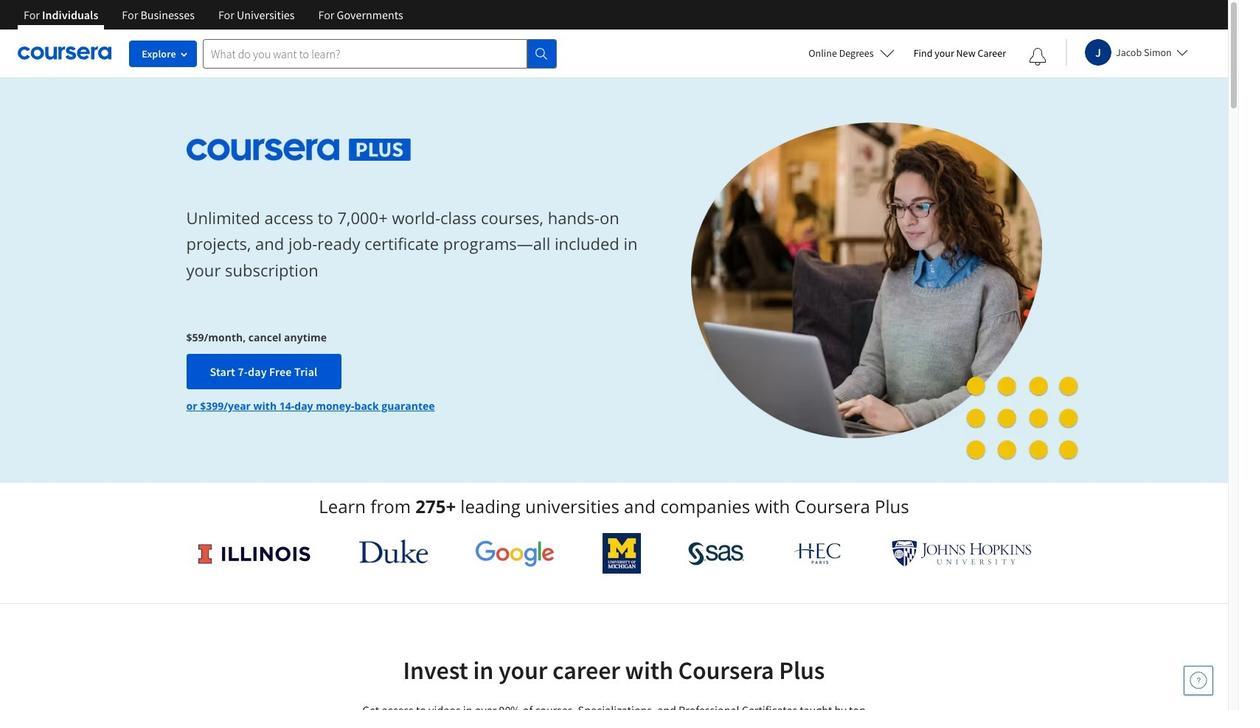 Task type: describe. For each thing, give the bounding box(es) containing it.
banner navigation
[[12, 0, 415, 41]]

university of illinois at urbana-champaign image
[[197, 542, 312, 565]]

help center image
[[1190, 672, 1207, 690]]

johns hopkins university image
[[891, 540, 1031, 567]]

hec paris image
[[792, 538, 844, 569]]

What do you want to learn? text field
[[203, 39, 527, 68]]



Task type: locate. For each thing, give the bounding box(es) containing it.
google image
[[475, 540, 555, 567]]

university of michigan image
[[602, 533, 641, 574]]

sas image
[[688, 542, 744, 565]]

None search field
[[203, 39, 557, 68]]

duke university image
[[359, 540, 427, 563]]

coursera image
[[18, 41, 111, 65]]

coursera plus image
[[186, 138, 411, 161]]



Task type: vqa. For each thing, say whether or not it's contained in the screenshot.
COURSERA
no



